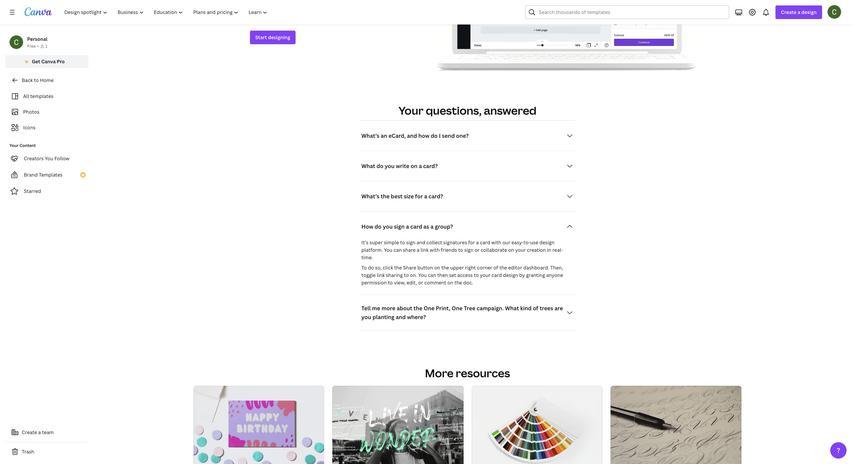 Task type: locate. For each thing, give the bounding box(es) containing it.
more
[[382, 305, 396, 312]]

for down off
[[278, 14, 285, 22]]

what's left the best
[[362, 193, 380, 200]]

1 horizontal spatial your
[[399, 103, 424, 118]]

starred
[[24, 188, 41, 194]]

or right edit,
[[419, 279, 424, 286]]

icons link
[[10, 121, 84, 134]]

start
[[256, 34, 267, 40]]

1 vertical spatial card?
[[429, 193, 444, 200]]

0 horizontal spatial what
[[362, 162, 376, 170]]

your for your questions, answered
[[399, 103, 424, 118]]

0 vertical spatial link
[[421, 247, 429, 253]]

your down easy-
[[516, 247, 526, 253]]

your content
[[10, 143, 36, 148]]

view,
[[394, 279, 406, 286]]

do for how do you sign a card as a group?
[[375, 223, 382, 230]]

to right delivered
[[389, 5, 395, 13]]

best
[[391, 193, 403, 200]]

0 horizontal spatial create
[[22, 429, 37, 436]]

1 vertical spatial with
[[430, 247, 440, 253]]

design left the christina overa icon
[[802, 9, 817, 15]]

2 vertical spatial you
[[362, 314, 372, 321]]

sign down "signatures"
[[465, 247, 474, 253]]

create a card on canva image
[[194, 386, 324, 464]]

or
[[317, 5, 323, 13], [475, 247, 480, 253], [419, 279, 424, 286]]

for down how do you sign a card as a group? dropdown button
[[469, 239, 475, 246]]

use
[[531, 239, 539, 246]]

1 vertical spatial you
[[384, 247, 393, 253]]

more resources
[[425, 366, 511, 381]]

2 horizontal spatial card
[[492, 272, 502, 278]]

what's for what's an ecard, and how do i send one?
[[362, 132, 380, 140]]

delivered
[[363, 5, 388, 13]]

can inside to do so, click the share button on the upper right corner of the editor dashboard. then, toggle link sharing to on. you can then set access to your card design by granting anyone permission to view, edit, or comment on the doc.
[[428, 272, 437, 278]]

you inside it's super simple to sign and collect signatures for a card with our easy-to-use design platform. you can share a link with friends to sign or collaborate on your creation in real- time.
[[384, 247, 393, 253]]

link
[[421, 247, 429, 253], [377, 272, 385, 278]]

1 what's from the top
[[362, 132, 380, 140]]

your up what's an ecard, and how do i send one?
[[399, 103, 424, 118]]

0 vertical spatial can
[[394, 247, 402, 253]]

you
[[385, 162, 395, 170], [383, 223, 393, 230], [362, 314, 372, 321]]

edit,
[[407, 279, 417, 286]]

create inside button
[[22, 429, 37, 436]]

granting
[[527, 272, 546, 278]]

create a design
[[782, 9, 817, 15]]

0 vertical spatial design
[[802, 9, 817, 15]]

2 vertical spatial you
[[419, 272, 427, 278]]

2 vertical spatial for
[[469, 239, 475, 246]]

brand templates link
[[5, 168, 89, 182]]

sign
[[394, 223, 405, 230], [407, 239, 416, 246], [465, 247, 474, 253]]

comment
[[425, 279, 447, 286]]

what's an ecard, and how do i send one? button
[[359, 129, 577, 143]]

1 vertical spatial you
[[383, 223, 393, 230]]

1
[[45, 43, 47, 49]]

with down 'collect'
[[430, 247, 440, 253]]

0 horizontal spatial sign
[[394, 223, 405, 230]]

of right kind
[[533, 305, 539, 312]]

1 horizontal spatial of
[[533, 305, 539, 312]]

then,
[[551, 264, 564, 271]]

to inside the send off your ecard or get your order delivered to your door for free.
[[389, 5, 395, 13]]

super
[[370, 239, 383, 246]]

a
[[798, 9, 801, 15], [419, 162, 422, 170], [425, 193, 428, 200], [406, 223, 409, 230], [431, 223, 434, 230], [477, 239, 479, 246], [417, 247, 420, 253], [38, 429, 41, 436]]

me
[[372, 305, 381, 312]]

do left i
[[431, 132, 438, 140]]

the up the sharing
[[395, 264, 402, 271]]

1 horizontal spatial what
[[506, 305, 519, 312]]

sign up simple
[[394, 223, 405, 230]]

you for write
[[385, 162, 395, 170]]

0 vertical spatial card
[[411, 223, 423, 230]]

tell me more about the one print, one tree campaign. what kind of trees are you planting and where?
[[362, 305, 564, 321]]

doc.
[[464, 279, 474, 286]]

0 horizontal spatial with
[[430, 247, 440, 253]]

of for the
[[494, 264, 499, 271]]

trash
[[22, 449, 34, 455]]

0 vertical spatial your
[[399, 103, 424, 118]]

size
[[404, 193, 414, 200]]

your left the content at the top left
[[10, 143, 19, 148]]

you down button
[[419, 272, 427, 278]]

your inside it's super simple to sign and collect signatures for a card with our easy-to-use design platform. you can share a link with friends to sign or collaborate on your creation in real- time.
[[516, 247, 526, 253]]

how do you sign a card as a group? button
[[359, 220, 577, 234]]

1 vertical spatial what's
[[362, 193, 380, 200]]

icons
[[23, 124, 36, 131]]

or inside the send off your ecard or get your order delivered to your door for free.
[[317, 5, 323, 13]]

and left 'collect'
[[417, 239, 426, 246]]

1 horizontal spatial one
[[452, 305, 463, 312]]

what's an ecard, and how do i send one?
[[362, 132, 469, 140]]

canva
[[41, 58, 56, 65]]

home
[[40, 77, 54, 83]]

follow
[[54, 155, 69, 162]]

2 what's from the top
[[362, 193, 380, 200]]

you left follow
[[45, 155, 53, 162]]

link inside it's super simple to sign and collect signatures for a card with our easy-to-use design platform. you can share a link with friends to sign or collaborate on your creation in real- time.
[[421, 247, 429, 253]]

what
[[362, 162, 376, 170], [506, 305, 519, 312]]

1 vertical spatial and
[[417, 239, 426, 246]]

design inside create a design dropdown button
[[802, 9, 817, 15]]

1 horizontal spatial sign
[[407, 239, 416, 246]]

your
[[399, 103, 424, 118], [10, 143, 19, 148]]

None search field
[[526, 5, 730, 19]]

1 vertical spatial link
[[377, 272, 385, 278]]

0 horizontal spatial your
[[10, 143, 19, 148]]

and
[[407, 132, 417, 140], [417, 239, 426, 246], [396, 314, 406, 321]]

0 vertical spatial of
[[494, 264, 499, 271]]

send off your ecard or get your order delivered to your door for free.
[[264, 5, 408, 22]]

on right write
[[411, 162, 418, 170]]

photos
[[23, 109, 39, 115]]

2 horizontal spatial for
[[469, 239, 475, 246]]

what's inside dropdown button
[[362, 132, 380, 140]]

or left get at the left top of the page
[[317, 5, 323, 13]]

back
[[22, 77, 33, 83]]

ecard
[[300, 5, 316, 13]]

for inside it's super simple to sign and collect signatures for a card with our easy-to-use design platform. you can share a link with friends to sign or collaborate on your creation in real- time.
[[469, 239, 475, 246]]

0 horizontal spatial one
[[424, 305, 435, 312]]

it's super simple to sign and collect signatures for a card with our easy-to-use design platform. you can share a link with friends to sign or collaborate on your creation in real- time.
[[362, 239, 563, 261]]

0 horizontal spatial card
[[411, 223, 423, 230]]

you down simple
[[384, 247, 393, 253]]

sign inside dropdown button
[[394, 223, 405, 230]]

write
[[396, 162, 410, 170]]

to down "signatures"
[[459, 247, 464, 253]]

do right 'to' at the left of page
[[368, 264, 374, 271]]

team
[[42, 429, 54, 436]]

of inside to do so, click the share button on the upper right corner of the editor dashboard. then, toggle link sharing to on. you can then set access to your card design by granting anyone permission to view, edit, or comment on the doc.
[[494, 264, 499, 271]]

free.
[[287, 14, 298, 22]]

do inside to do so, click the share button on the upper right corner of the editor dashboard. then, toggle link sharing to on. you can then set access to your card design by granting anyone permission to view, edit, or comment on the doc.
[[368, 264, 374, 271]]

get
[[32, 58, 40, 65]]

1 vertical spatial or
[[475, 247, 480, 253]]

create a team button
[[5, 426, 89, 440]]

1 vertical spatial your
[[10, 143, 19, 148]]

what do you write on a card? button
[[359, 159, 577, 173]]

0 vertical spatial you
[[45, 155, 53, 162]]

christina overa image
[[828, 5, 842, 19]]

back to home
[[22, 77, 54, 83]]

top level navigation element
[[60, 5, 274, 19]]

do for to do so, click the share button on the upper right corner of the editor dashboard. then, toggle link sharing to on. you can then set access to your card design by granting anyone permission to view, edit, or comment on the doc.
[[368, 264, 374, 271]]

the
[[381, 193, 390, 200], [395, 264, 402, 271], [442, 264, 449, 271], [500, 264, 508, 271], [455, 279, 463, 286], [414, 305, 423, 312]]

start designing link
[[250, 30, 296, 44]]

of right corner at the bottom right
[[494, 264, 499, 271]]

one left tree
[[452, 305, 463, 312]]

2 vertical spatial sign
[[465, 247, 474, 253]]

can inside it's super simple to sign and collect signatures for a card with our easy-to-use design platform. you can share a link with friends to sign or collaborate on your creation in real- time.
[[394, 247, 402, 253]]

50 free handwriting fonts image
[[611, 386, 742, 464]]

your right get at the left top of the page
[[334, 5, 346, 13]]

card down corner at the bottom right
[[492, 272, 502, 278]]

card? for what do you write on a card?
[[424, 162, 438, 170]]

to-
[[524, 239, 531, 246]]

card?
[[424, 162, 438, 170], [429, 193, 444, 200]]

and left how
[[407, 132, 417, 140]]

0 horizontal spatial design
[[504, 272, 519, 278]]

and inside tell me more about the one print, one tree campaign. what kind of trees are you planting and where?
[[396, 314, 406, 321]]

0 horizontal spatial can
[[394, 247, 402, 253]]

1 horizontal spatial link
[[421, 247, 429, 253]]

2 vertical spatial or
[[419, 279, 424, 286]]

your down corner at the bottom right
[[480, 272, 491, 278]]

1 vertical spatial create
[[22, 429, 37, 436]]

on down our
[[509, 247, 515, 253]]

the down set
[[455, 279, 463, 286]]

0 horizontal spatial of
[[494, 264, 499, 271]]

ecard,
[[389, 132, 406, 140]]

with up collaborate on the right bottom of page
[[492, 239, 502, 246]]

on
[[411, 162, 418, 170], [509, 247, 515, 253], [435, 264, 441, 271], [448, 279, 454, 286]]

of
[[494, 264, 499, 271], [533, 305, 539, 312]]

or inside it's super simple to sign and collect signatures for a card with our easy-to-use design platform. you can share a link with friends to sign or collaborate on your creation in real- time.
[[475, 247, 480, 253]]

1 horizontal spatial with
[[492, 239, 502, 246]]

1 horizontal spatial or
[[419, 279, 424, 286]]

the inside what's the best size for a card? dropdown button
[[381, 193, 390, 200]]

one left print,
[[424, 305, 435, 312]]

to right the back
[[34, 77, 39, 83]]

card inside to do so, click the share button on the upper right corner of the editor dashboard. then, toggle link sharing to on. you can then set access to your card design by granting anyone permission to view, edit, or comment on the doc.
[[492, 272, 502, 278]]

create inside dropdown button
[[782, 9, 797, 15]]

0 vertical spatial for
[[278, 14, 285, 22]]

with
[[492, 239, 502, 246], [430, 247, 440, 253]]

signatures
[[444, 239, 468, 246]]

do
[[431, 132, 438, 140], [377, 162, 384, 170], [375, 223, 382, 230], [368, 264, 374, 271]]

starred link
[[5, 185, 89, 198]]

0 vertical spatial and
[[407, 132, 417, 140]]

card up collaborate on the right bottom of page
[[480, 239, 491, 246]]

the up where?
[[414, 305, 423, 312]]

do right how
[[375, 223, 382, 230]]

0 vertical spatial what's
[[362, 132, 380, 140]]

design down editor
[[504, 272, 519, 278]]

1 horizontal spatial you
[[384, 247, 393, 253]]

how to design and print (or send) your cards image
[[438, 0, 697, 71]]

on inside dropdown button
[[411, 162, 418, 170]]

card left as
[[411, 223, 423, 230]]

2 vertical spatial design
[[504, 272, 519, 278]]

what's inside what's the best size for a card? dropdown button
[[362, 193, 380, 200]]

2 vertical spatial and
[[396, 314, 406, 321]]

do left write
[[377, 162, 384, 170]]

2 horizontal spatial you
[[419, 272, 427, 278]]

personal
[[27, 36, 47, 42]]

0 vertical spatial you
[[385, 162, 395, 170]]

it's
[[362, 239, 369, 246]]

1 vertical spatial of
[[533, 305, 539, 312]]

1 vertical spatial card
[[480, 239, 491, 246]]

0 horizontal spatial link
[[377, 272, 385, 278]]

link down 'collect'
[[421, 247, 429, 253]]

by
[[520, 272, 525, 278]]

design up in
[[540, 239, 555, 246]]

sign up share
[[407, 239, 416, 246]]

of for trees
[[533, 305, 539, 312]]

0 vertical spatial card?
[[424, 162, 438, 170]]

your inside to do so, click the share button on the upper right corner of the editor dashboard. then, toggle link sharing to on. you can then set access to your card design by granting anyone permission to view, edit, or comment on the doc.
[[480, 272, 491, 278]]

create for create a design
[[782, 9, 797, 15]]

card? right size
[[429, 193, 444, 200]]

0 horizontal spatial for
[[278, 14, 285, 22]]

card
[[411, 223, 423, 230], [480, 239, 491, 246], [492, 272, 502, 278]]

share
[[403, 264, 417, 271]]

resources
[[456, 366, 511, 381]]

you
[[45, 155, 53, 162], [384, 247, 393, 253], [419, 272, 427, 278]]

you down tell
[[362, 314, 372, 321]]

and down about
[[396, 314, 406, 321]]

you left write
[[385, 162, 395, 170]]

0 vertical spatial or
[[317, 5, 323, 13]]

2 horizontal spatial design
[[802, 9, 817, 15]]

you inside tell me more about the one print, one tree campaign. what kind of trees are you planting and where?
[[362, 314, 372, 321]]

can up comment
[[428, 272, 437, 278]]

1 vertical spatial what
[[506, 305, 519, 312]]

the left the best
[[381, 193, 390, 200]]

tree
[[464, 305, 476, 312]]

0 vertical spatial what
[[362, 162, 376, 170]]

design
[[802, 9, 817, 15], [540, 239, 555, 246], [504, 272, 519, 278]]

friends
[[441, 247, 458, 253]]

2 vertical spatial card
[[492, 272, 502, 278]]

1 vertical spatial for
[[415, 193, 423, 200]]

what's for what's the best size for a card?
[[362, 193, 380, 200]]

editor
[[509, 264, 523, 271]]

permission
[[362, 279, 387, 286]]

what do you write on a card?
[[362, 162, 438, 170]]

create a team
[[22, 429, 54, 436]]

card? for what's the best size for a card?
[[429, 193, 444, 200]]

design inside to do so, click the share button on the upper right corner of the editor dashboard. then, toggle link sharing to on. you can then set access to your card design by granting anyone permission to view, edit, or comment on the doc.
[[504, 272, 519, 278]]

0 vertical spatial sign
[[394, 223, 405, 230]]

on up the then
[[435, 264, 441, 271]]

1 horizontal spatial design
[[540, 239, 555, 246]]

1 horizontal spatial can
[[428, 272, 437, 278]]

can
[[394, 247, 402, 253], [428, 272, 437, 278]]

for right size
[[415, 193, 423, 200]]

2 horizontal spatial or
[[475, 247, 480, 253]]

0 horizontal spatial or
[[317, 5, 323, 13]]

or inside to do so, click the share button on the upper right corner of the editor dashboard. then, toggle link sharing to on. you can then set access to your card design by granting anyone permission to view, edit, or comment on the doc.
[[419, 279, 424, 286]]

your
[[287, 5, 299, 13], [334, 5, 346, 13], [396, 5, 408, 13], [516, 247, 526, 253], [480, 272, 491, 278]]

of inside tell me more about the one print, one tree campaign. what kind of trees are you planting and where?
[[533, 305, 539, 312]]

or left collaborate on the right bottom of page
[[475, 247, 480, 253]]

campaign.
[[477, 305, 504, 312]]

0 vertical spatial create
[[782, 9, 797, 15]]

1 horizontal spatial for
[[415, 193, 423, 200]]

link down so,
[[377, 272, 385, 278]]

1 vertical spatial can
[[428, 272, 437, 278]]

1 horizontal spatial create
[[782, 9, 797, 15]]

card? right write
[[424, 162, 438, 170]]

1 vertical spatial design
[[540, 239, 555, 246]]

sharing
[[386, 272, 403, 278]]

can down simple
[[394, 247, 402, 253]]

what's left an
[[362, 132, 380, 140]]

1 horizontal spatial card
[[480, 239, 491, 246]]

you up simple
[[383, 223, 393, 230]]



Task type: vqa. For each thing, say whether or not it's contained in the screenshot.
5.7s
no



Task type: describe. For each thing, give the bounding box(es) containing it.
order
[[347, 5, 362, 13]]

button
[[418, 264, 434, 271]]

design inside it's super simple to sign and collect signatures for a card with our easy-to-use design platform. you can share a link with friends to sign or collaborate on your creation in real- time.
[[540, 239, 555, 246]]

how
[[419, 132, 430, 140]]

on.
[[410, 272, 418, 278]]

0 horizontal spatial you
[[45, 155, 53, 162]]

create a design button
[[776, 5, 823, 19]]

back to home link
[[5, 74, 89, 87]]

print,
[[436, 305, 451, 312]]

on inside it's super simple to sign and collect signatures for a card with our easy-to-use design platform. you can share a link with friends to sign or collaborate on your creation in real- time.
[[509, 247, 515, 253]]

Search search field
[[539, 6, 726, 19]]

your for your content
[[10, 143, 19, 148]]

start designing
[[256, 34, 290, 40]]

free
[[27, 43, 36, 49]]

brand
[[24, 172, 38, 178]]

creators you follow link
[[5, 152, 89, 165]]

2 horizontal spatial sign
[[465, 247, 474, 253]]

creators you follow
[[24, 155, 69, 162]]

to down the sharing
[[388, 279, 393, 286]]

what's the best size for a card?
[[362, 193, 444, 200]]

to up share
[[401, 239, 405, 246]]

create for create a team
[[22, 429, 37, 436]]

do for what do you write on a card?
[[377, 162, 384, 170]]

your up "free."
[[287, 5, 299, 13]]

the inside tell me more about the one print, one tree campaign. what kind of trees are you planting and where?
[[414, 305, 423, 312]]

click
[[383, 264, 393, 271]]

you inside to do so, click the share button on the upper right corner of the editor dashboard. then, toggle link sharing to on. you can then set access to your card design by granting anyone permission to view, edit, or comment on the doc.
[[419, 272, 427, 278]]

you for sign
[[383, 223, 393, 230]]

then
[[438, 272, 448, 278]]

dashboard.
[[524, 264, 550, 271]]

where?
[[407, 314, 426, 321]]

send
[[264, 5, 277, 13]]

what's the best size for a card? button
[[359, 190, 577, 203]]

set
[[450, 272, 457, 278]]

on down set
[[448, 279, 454, 286]]

send
[[442, 132, 455, 140]]

how do you sign a card as a group?
[[362, 223, 453, 230]]

an
[[381, 132, 388, 140]]

planting
[[373, 314, 395, 321]]

more
[[425, 366, 454, 381]]

kind
[[521, 305, 532, 312]]

to down "right"
[[474, 272, 479, 278]]

all
[[23, 93, 29, 99]]

100 color combinations and how to apply them to your designs image
[[472, 386, 603, 464]]

all templates
[[23, 93, 53, 99]]

templates
[[39, 172, 63, 178]]

about
[[397, 305, 413, 312]]

our
[[503, 239, 511, 246]]

1 one from the left
[[424, 305, 435, 312]]

60 free calligraphy fonts and lettering fonts download image
[[333, 386, 464, 464]]

for inside what's the best size for a card? dropdown button
[[415, 193, 423, 200]]

free •
[[27, 43, 39, 49]]

a inside button
[[38, 429, 41, 436]]

creators
[[24, 155, 44, 162]]

link inside to do so, click the share button on the upper right corner of the editor dashboard. then, toggle link sharing to on. you can then set access to your card design by granting anyone permission to view, edit, or comment on the doc.
[[377, 272, 385, 278]]

the up the then
[[442, 264, 449, 271]]

toggle
[[362, 272, 376, 278]]

how
[[362, 223, 374, 230]]

0 vertical spatial with
[[492, 239, 502, 246]]

photos link
[[10, 106, 84, 118]]

to do so, click the share button on the upper right corner of the editor dashboard. then, toggle link sharing to on. you can then set access to your card design by granting anyone permission to view, edit, or comment on the doc.
[[362, 264, 564, 286]]

platform.
[[362, 247, 383, 253]]

tell me more about the one print, one tree campaign. what kind of trees are you planting and where? button
[[359, 303, 577, 322]]

to
[[362, 264, 367, 271]]

content
[[20, 143, 36, 148]]

access
[[458, 272, 473, 278]]

to left on.
[[404, 272, 409, 278]]

pro
[[57, 58, 65, 65]]

one?
[[457, 132, 469, 140]]

your right delivered
[[396, 5, 408, 13]]

answered
[[484, 103, 537, 118]]

2 one from the left
[[452, 305, 463, 312]]

simple
[[384, 239, 399, 246]]

easy-
[[512, 239, 524, 246]]

get
[[324, 5, 333, 13]]

•
[[37, 43, 39, 49]]

the left editor
[[500, 264, 508, 271]]

card inside dropdown button
[[411, 223, 423, 230]]

trash link
[[5, 445, 89, 459]]

and inside it's super simple to sign and collect signatures for a card with our easy-to-use design platform. you can share a link with friends to sign or collaborate on your creation in real- time.
[[417, 239, 426, 246]]

card inside it's super simple to sign and collect signatures for a card with our easy-to-use design platform. you can share a link with friends to sign or collaborate on your creation in real- time.
[[480, 239, 491, 246]]

upper
[[451, 264, 464, 271]]

off
[[278, 5, 286, 13]]

for inside the send off your ecard or get your order delivered to your door for free.
[[278, 14, 285, 22]]

1 vertical spatial sign
[[407, 239, 416, 246]]

designing
[[268, 34, 290, 40]]

trees
[[540, 305, 554, 312]]

get canva pro button
[[5, 55, 89, 68]]

what inside tell me more about the one print, one tree campaign. what kind of trees are you planting and where?
[[506, 305, 519, 312]]

real-
[[553, 247, 563, 253]]

as
[[424, 223, 430, 230]]

collect
[[427, 239, 443, 246]]

so,
[[376, 264, 382, 271]]

brand templates
[[24, 172, 63, 178]]

all templates link
[[10, 90, 84, 103]]

collaborate
[[481, 247, 507, 253]]

are
[[555, 305, 564, 312]]

door
[[264, 14, 276, 22]]



